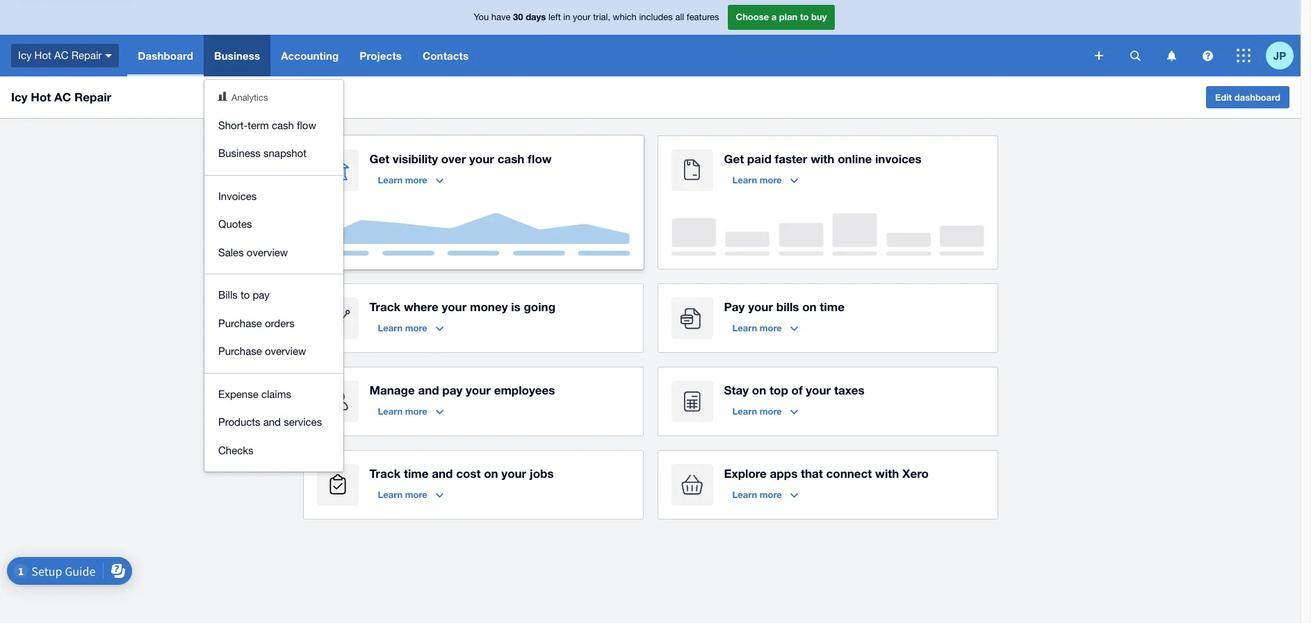 Task type: vqa. For each thing, say whether or not it's contained in the screenshot.
the 'Learn' associated with apps
yes



Task type: locate. For each thing, give the bounding box(es) containing it.
cash
[[272, 119, 294, 131], [498, 152, 525, 166]]

1 vertical spatial cash
[[498, 152, 525, 166]]

0 horizontal spatial svg image
[[105, 54, 112, 58]]

learn more button down visibility
[[370, 169, 452, 191]]

navigation
[[127, 35, 1085, 472]]

svg image
[[1130, 50, 1141, 61], [1167, 50, 1176, 61], [105, 54, 112, 58]]

with
[[811, 152, 835, 166], [875, 467, 899, 481]]

learn for on
[[733, 406, 757, 417]]

time left cost
[[404, 467, 429, 481]]

learn more down track time and cost on your jobs
[[378, 490, 427, 501]]

add-ons icon image
[[671, 464, 713, 506]]

1 vertical spatial with
[[875, 467, 899, 481]]

business inside group
[[218, 147, 261, 159]]

more down top
[[760, 406, 782, 417]]

1 horizontal spatial flow
[[528, 152, 552, 166]]

to left buy
[[800, 11, 809, 22]]

learn more down the stay
[[733, 406, 782, 417]]

learn more for visibility
[[378, 175, 427, 186]]

with left xero
[[875, 467, 899, 481]]

learn right projects icon in the left bottom of the page
[[378, 490, 403, 501]]

learn down the pay on the right of the page
[[733, 323, 757, 334]]

learn for where
[[378, 323, 403, 334]]

icy
[[18, 49, 32, 61], [11, 90, 28, 104]]

cash right over
[[498, 152, 525, 166]]

2 horizontal spatial on
[[803, 300, 817, 314]]

1 horizontal spatial svg image
[[1130, 50, 1141, 61]]

0 vertical spatial purchase
[[218, 317, 262, 329]]

get
[[370, 152, 389, 166], [724, 152, 744, 166]]

learn down explore
[[733, 490, 757, 501]]

learn more button
[[370, 169, 452, 191], [724, 169, 806, 191], [370, 317, 452, 339], [724, 317, 806, 339], [370, 401, 452, 423], [724, 401, 806, 423], [370, 484, 452, 506], [724, 484, 806, 506]]

going
[[524, 300, 556, 314]]

time
[[820, 300, 845, 314], [404, 467, 429, 481]]

on
[[803, 300, 817, 314], [752, 383, 766, 398], [484, 467, 498, 481]]

projects
[[360, 49, 402, 62]]

list box
[[204, 80, 343, 472]]

to right bills
[[241, 289, 250, 301]]

learn more button down 'paid' on the right of the page
[[724, 169, 806, 191]]

learn more button down pay your bills on time
[[724, 317, 806, 339]]

learn down the stay
[[733, 406, 757, 417]]

and inside group
[[263, 417, 281, 428]]

1 vertical spatial business
[[218, 147, 261, 159]]

learn right track money icon
[[378, 323, 403, 334]]

0 horizontal spatial pay
[[253, 289, 270, 301]]

invoices
[[218, 190, 257, 202]]

learn more for your
[[733, 323, 782, 334]]

more down where
[[405, 323, 427, 334]]

more down visibility
[[405, 175, 427, 186]]

cost
[[456, 467, 481, 481]]

sales overview
[[218, 246, 288, 258]]

more for your
[[760, 323, 782, 334]]

0 horizontal spatial svg image
[[1095, 51, 1103, 60]]

with right the faster
[[811, 152, 835, 166]]

hot
[[34, 49, 51, 61], [31, 90, 51, 104]]

get for get paid faster with online invoices
[[724, 152, 744, 166]]

learn more down visibility
[[378, 175, 427, 186]]

business button
[[204, 35, 271, 76]]

online
[[838, 152, 872, 166]]

includes
[[639, 12, 673, 22]]

1 purchase from the top
[[218, 317, 262, 329]]

0 vertical spatial flow
[[297, 119, 316, 131]]

is
[[511, 300, 521, 314]]

1 vertical spatial and
[[263, 417, 281, 428]]

overview
[[247, 246, 288, 258], [265, 346, 306, 357]]

more down manage
[[405, 406, 427, 417]]

learn more button down manage
[[370, 401, 452, 423]]

all
[[675, 12, 684, 22]]

pay for to
[[253, 289, 270, 301]]

purchase
[[218, 317, 262, 329], [218, 346, 262, 357]]

0 horizontal spatial with
[[811, 152, 835, 166]]

2 get from the left
[[724, 152, 744, 166]]

learn more down where
[[378, 323, 427, 334]]

0 horizontal spatial to
[[241, 289, 250, 301]]

business inside popup button
[[214, 49, 260, 62]]

overview inside 'link'
[[247, 246, 288, 258]]

1 track from the top
[[370, 300, 401, 314]]

track
[[370, 300, 401, 314], [370, 467, 401, 481]]

1 vertical spatial overview
[[265, 346, 306, 357]]

icy hot ac repair inside icy hot ac repair popup button
[[18, 49, 102, 61]]

track money icon image
[[317, 298, 358, 339]]

header chart image
[[218, 92, 227, 101]]

0 vertical spatial with
[[811, 152, 835, 166]]

and left cost
[[432, 467, 453, 481]]

overview down orders
[[265, 346, 306, 357]]

1 horizontal spatial get
[[724, 152, 744, 166]]

1 vertical spatial track
[[370, 467, 401, 481]]

quotes
[[218, 218, 252, 230]]

purchase down the bills to pay
[[218, 317, 262, 329]]

0 vertical spatial icy hot ac repair
[[18, 49, 102, 61]]

0 horizontal spatial on
[[484, 467, 498, 481]]

edit dashboard button
[[1206, 86, 1290, 108]]

your inside you have 30 days left in your trial, which includes all features
[[573, 12, 591, 22]]

business snapshot link
[[204, 140, 343, 168]]

invoices link
[[204, 183, 343, 211]]

2 track from the top
[[370, 467, 401, 481]]

purchase down purchase orders
[[218, 346, 262, 357]]

0 vertical spatial and
[[418, 383, 439, 398]]

expense claims link
[[204, 381, 343, 409]]

learn more for paid
[[733, 175, 782, 186]]

purchase overview
[[218, 346, 306, 357]]

your right over
[[469, 152, 494, 166]]

and down expense claims link
[[263, 417, 281, 428]]

1 vertical spatial purchase
[[218, 346, 262, 357]]

0 vertical spatial hot
[[34, 49, 51, 61]]

more for apps
[[760, 490, 782, 501]]

business up header chart image
[[214, 49, 260, 62]]

pay up purchase orders
[[253, 289, 270, 301]]

learn more down explore
[[733, 490, 782, 501]]

claims
[[261, 388, 291, 400]]

more down pay your bills on time
[[760, 323, 782, 334]]

repair inside popup button
[[71, 49, 102, 61]]

1 vertical spatial on
[[752, 383, 766, 398]]

track left where
[[370, 300, 401, 314]]

1 vertical spatial hot
[[31, 90, 51, 104]]

1 vertical spatial time
[[404, 467, 429, 481]]

more down 'paid' on the right of the page
[[760, 175, 782, 186]]

jp button
[[1266, 35, 1301, 76]]

your right in
[[573, 12, 591, 22]]

connect
[[826, 467, 872, 481]]

time right bills
[[820, 300, 845, 314]]

2 purchase from the top
[[218, 346, 262, 357]]

get for get visibility over your cash flow
[[370, 152, 389, 166]]

get paid faster with online invoices
[[724, 152, 922, 166]]

invoices icon image
[[671, 149, 713, 191]]

business snapshot
[[218, 147, 307, 159]]

learn down manage
[[378, 406, 403, 417]]

on right cost
[[484, 467, 498, 481]]

left
[[549, 12, 561, 22]]

learn down 'paid' on the right of the page
[[733, 175, 757, 186]]

2 horizontal spatial svg image
[[1167, 50, 1176, 61]]

0 horizontal spatial get
[[370, 152, 389, 166]]

bills to pay
[[218, 289, 270, 301]]

learn more for apps
[[733, 490, 782, 501]]

banking preview line graph image
[[317, 213, 630, 256]]

xero
[[903, 467, 929, 481]]

0 vertical spatial time
[[820, 300, 845, 314]]

flow inside group
[[297, 119, 316, 131]]

more for and
[[405, 406, 427, 417]]

have
[[491, 12, 511, 22]]

more down track time and cost on your jobs
[[405, 490, 427, 501]]

learn more button down apps
[[724, 484, 806, 506]]

pay your bills on time
[[724, 300, 845, 314]]

taxes icon image
[[671, 381, 713, 423]]

0 horizontal spatial time
[[404, 467, 429, 481]]

banner containing jp
[[0, 0, 1301, 472]]

business for business
[[214, 49, 260, 62]]

1 horizontal spatial with
[[875, 467, 899, 481]]

0 vertical spatial business
[[214, 49, 260, 62]]

learn more down the pay on the right of the page
[[733, 323, 782, 334]]

1 horizontal spatial svg image
[[1203, 50, 1213, 61]]

products
[[218, 417, 260, 428]]

on right bills
[[803, 300, 817, 314]]

cash right term
[[272, 119, 294, 131]]

learn more button for apps
[[724, 484, 806, 506]]

get left 'paid' on the right of the page
[[724, 152, 744, 166]]

list box inside navigation
[[204, 80, 343, 472]]

0 vertical spatial repair
[[71, 49, 102, 61]]

learn more for where
[[378, 323, 427, 334]]

1 vertical spatial to
[[241, 289, 250, 301]]

bills icon image
[[671, 298, 713, 339]]

jp
[[1274, 49, 1286, 62]]

trial,
[[593, 12, 611, 22]]

ac
[[54, 49, 68, 61], [54, 90, 71, 104]]

learn more button down where
[[370, 317, 452, 339]]

learn more down 'paid' on the right of the page
[[733, 175, 782, 186]]

overview for sales overview
[[247, 246, 288, 258]]

1 horizontal spatial pay
[[442, 383, 463, 398]]

0 vertical spatial on
[[803, 300, 817, 314]]

business for business snapshot
[[218, 147, 261, 159]]

1 horizontal spatial on
[[752, 383, 766, 398]]

repair
[[71, 49, 102, 61], [74, 90, 111, 104]]

learn down visibility
[[378, 175, 403, 186]]

and
[[418, 383, 439, 398], [263, 417, 281, 428], [432, 467, 453, 481]]

0 vertical spatial overview
[[247, 246, 288, 258]]

pay right manage
[[442, 383, 463, 398]]

0 horizontal spatial cash
[[272, 119, 294, 131]]

learn more down manage
[[378, 406, 427, 417]]

plan
[[779, 11, 798, 22]]

pay inside group
[[253, 289, 270, 301]]

purchase for purchase overview
[[218, 346, 262, 357]]

you have 30 days left in your trial, which includes all features
[[474, 11, 719, 22]]

contacts
[[423, 49, 469, 62]]

learn more button down track time and cost on your jobs
[[370, 484, 452, 506]]

1 horizontal spatial time
[[820, 300, 845, 314]]

more for time
[[405, 490, 427, 501]]

short-term cash flow link
[[204, 112, 343, 140]]

banner
[[0, 0, 1301, 472]]

learn
[[378, 175, 403, 186], [733, 175, 757, 186], [378, 323, 403, 334], [733, 323, 757, 334], [378, 406, 403, 417], [733, 406, 757, 417], [378, 490, 403, 501], [733, 490, 757, 501]]

0 vertical spatial cash
[[272, 119, 294, 131]]

which
[[613, 12, 637, 22]]

0 vertical spatial ac
[[54, 49, 68, 61]]

learn more
[[378, 175, 427, 186], [733, 175, 782, 186], [378, 323, 427, 334], [733, 323, 782, 334], [378, 406, 427, 417], [733, 406, 782, 417], [378, 490, 427, 501], [733, 490, 782, 501]]

business
[[214, 49, 260, 62], [218, 147, 261, 159]]

pay
[[253, 289, 270, 301], [442, 383, 463, 398]]

1 horizontal spatial to
[[800, 11, 809, 22]]

checks link
[[204, 437, 343, 465]]

0 vertical spatial icy
[[18, 49, 32, 61]]

1 get from the left
[[370, 152, 389, 166]]

0 vertical spatial track
[[370, 300, 401, 314]]

money
[[470, 300, 508, 314]]

in
[[563, 12, 570, 22]]

edit
[[1215, 92, 1232, 103]]

analytics
[[232, 92, 268, 103]]

business down short-
[[218, 147, 261, 159]]

get left visibility
[[370, 152, 389, 166]]

0 vertical spatial pay
[[253, 289, 270, 301]]

stay on top of your taxes
[[724, 383, 865, 398]]

track right projects icon in the left bottom of the page
[[370, 467, 401, 481]]

1 vertical spatial pay
[[442, 383, 463, 398]]

get visibility over your cash flow
[[370, 152, 552, 166]]

your right of
[[806, 383, 831, 398]]

list box containing short-term cash flow
[[204, 80, 343, 472]]

learn more for and
[[378, 406, 427, 417]]

svg image
[[1237, 49, 1251, 63], [1203, 50, 1213, 61], [1095, 51, 1103, 60]]

group
[[204, 80, 343, 472]]

learn more button down top
[[724, 401, 806, 423]]

0 horizontal spatial flow
[[297, 119, 316, 131]]

and right manage
[[418, 383, 439, 398]]

where
[[404, 300, 439, 314]]

more down apps
[[760, 490, 782, 501]]

overview down the quotes link
[[247, 246, 288, 258]]

more for visibility
[[405, 175, 427, 186]]

on left top
[[752, 383, 766, 398]]



Task type: describe. For each thing, give the bounding box(es) containing it.
1 vertical spatial flow
[[528, 152, 552, 166]]

contacts button
[[412, 35, 479, 76]]

employees
[[494, 383, 555, 398]]

dashboard
[[1235, 92, 1281, 103]]

features
[[687, 12, 719, 22]]

explore apps that connect with xero
[[724, 467, 929, 481]]

learn more button for time
[[370, 484, 452, 506]]

visibility
[[393, 152, 438, 166]]

taxes
[[834, 383, 865, 398]]

learn more for on
[[733, 406, 782, 417]]

edit dashboard
[[1215, 92, 1281, 103]]

hot inside popup button
[[34, 49, 51, 61]]

learn more button for paid
[[724, 169, 806, 191]]

learn for paid
[[733, 175, 757, 186]]

accounting
[[281, 49, 339, 62]]

track time and cost on your jobs
[[370, 467, 554, 481]]

2 vertical spatial and
[[432, 467, 453, 481]]

faster
[[775, 152, 808, 166]]

bills
[[218, 289, 238, 301]]

pay
[[724, 300, 745, 314]]

buy
[[811, 11, 827, 22]]

expense claims
[[218, 388, 291, 400]]

cash inside group
[[272, 119, 294, 131]]

days
[[526, 11, 546, 22]]

navigation containing dashboard
[[127, 35, 1085, 472]]

group containing short-term cash flow
[[204, 80, 343, 472]]

to inside group
[[241, 289, 250, 301]]

track for track where your money is going
[[370, 300, 401, 314]]

track where your money is going
[[370, 300, 556, 314]]

1 vertical spatial repair
[[74, 90, 111, 104]]

snapshot
[[264, 147, 307, 159]]

top
[[770, 383, 788, 398]]

learn more button for on
[[724, 401, 806, 423]]

your right the pay on the right of the page
[[748, 300, 773, 314]]

projects button
[[349, 35, 412, 76]]

learn for your
[[733, 323, 757, 334]]

more for on
[[760, 406, 782, 417]]

apps
[[770, 467, 798, 481]]

short-
[[218, 119, 248, 131]]

learn more button for your
[[724, 317, 806, 339]]

and for manage
[[418, 383, 439, 398]]

invoices
[[875, 152, 922, 166]]

ac inside icy hot ac repair popup button
[[54, 49, 68, 61]]

that
[[801, 467, 823, 481]]

banking icon image
[[317, 149, 358, 191]]

purchase orders
[[218, 317, 295, 329]]

learn more for time
[[378, 490, 427, 501]]

accounting button
[[271, 35, 349, 76]]

products and services link
[[204, 409, 343, 437]]

learn for apps
[[733, 490, 757, 501]]

products and services
[[218, 417, 322, 428]]

track for track time and cost on your jobs
[[370, 467, 401, 481]]

you
[[474, 12, 489, 22]]

jobs
[[530, 467, 554, 481]]

short-term cash flow
[[218, 119, 316, 131]]

purchase orders link
[[204, 310, 343, 338]]

learn more button for where
[[370, 317, 452, 339]]

services
[[284, 417, 322, 428]]

more for where
[[405, 323, 427, 334]]

learn more button for visibility
[[370, 169, 452, 191]]

stay
[[724, 383, 749, 398]]

icy hot ac repair button
[[0, 35, 127, 76]]

of
[[792, 383, 803, 398]]

1 horizontal spatial cash
[[498, 152, 525, 166]]

purchase overview link
[[204, 338, 343, 366]]

purchase for purchase orders
[[218, 317, 262, 329]]

and for products
[[263, 417, 281, 428]]

overview for purchase overview
[[265, 346, 306, 357]]

employees icon image
[[317, 381, 358, 423]]

projects icon image
[[317, 464, 358, 506]]

1 vertical spatial icy
[[11, 90, 28, 104]]

dashboard link
[[127, 35, 204, 76]]

your left jobs at the bottom left
[[502, 467, 527, 481]]

bills to pay link
[[204, 282, 343, 310]]

1 vertical spatial icy hot ac repair
[[11, 90, 111, 104]]

expense
[[218, 388, 258, 400]]

svg image inside icy hot ac repair popup button
[[105, 54, 112, 58]]

sales
[[218, 246, 244, 258]]

more for paid
[[760, 175, 782, 186]]

over
[[441, 152, 466, 166]]

checks
[[218, 445, 253, 456]]

2 horizontal spatial svg image
[[1237, 49, 1251, 63]]

choose a plan to buy
[[736, 11, 827, 22]]

invoices preview bar graph image
[[671, 213, 984, 256]]

learn for time
[[378, 490, 403, 501]]

paid
[[747, 152, 772, 166]]

pay for and
[[442, 383, 463, 398]]

0 vertical spatial to
[[800, 11, 809, 22]]

your right where
[[442, 300, 467, 314]]

30
[[513, 11, 523, 22]]

learn for visibility
[[378, 175, 403, 186]]

icy inside popup button
[[18, 49, 32, 61]]

learn more button for and
[[370, 401, 452, 423]]

manage and pay your employees
[[370, 383, 555, 398]]

choose
[[736, 11, 769, 22]]

term
[[248, 119, 269, 131]]

dashboard
[[138, 49, 193, 62]]

your left employees
[[466, 383, 491, 398]]

sales overview link
[[204, 239, 343, 267]]

explore
[[724, 467, 767, 481]]

quotes link
[[204, 211, 343, 239]]

orders
[[265, 317, 295, 329]]

bills
[[777, 300, 799, 314]]

2 vertical spatial on
[[484, 467, 498, 481]]

learn for and
[[378, 406, 403, 417]]

a
[[772, 11, 777, 22]]

1 vertical spatial ac
[[54, 90, 71, 104]]

manage
[[370, 383, 415, 398]]



